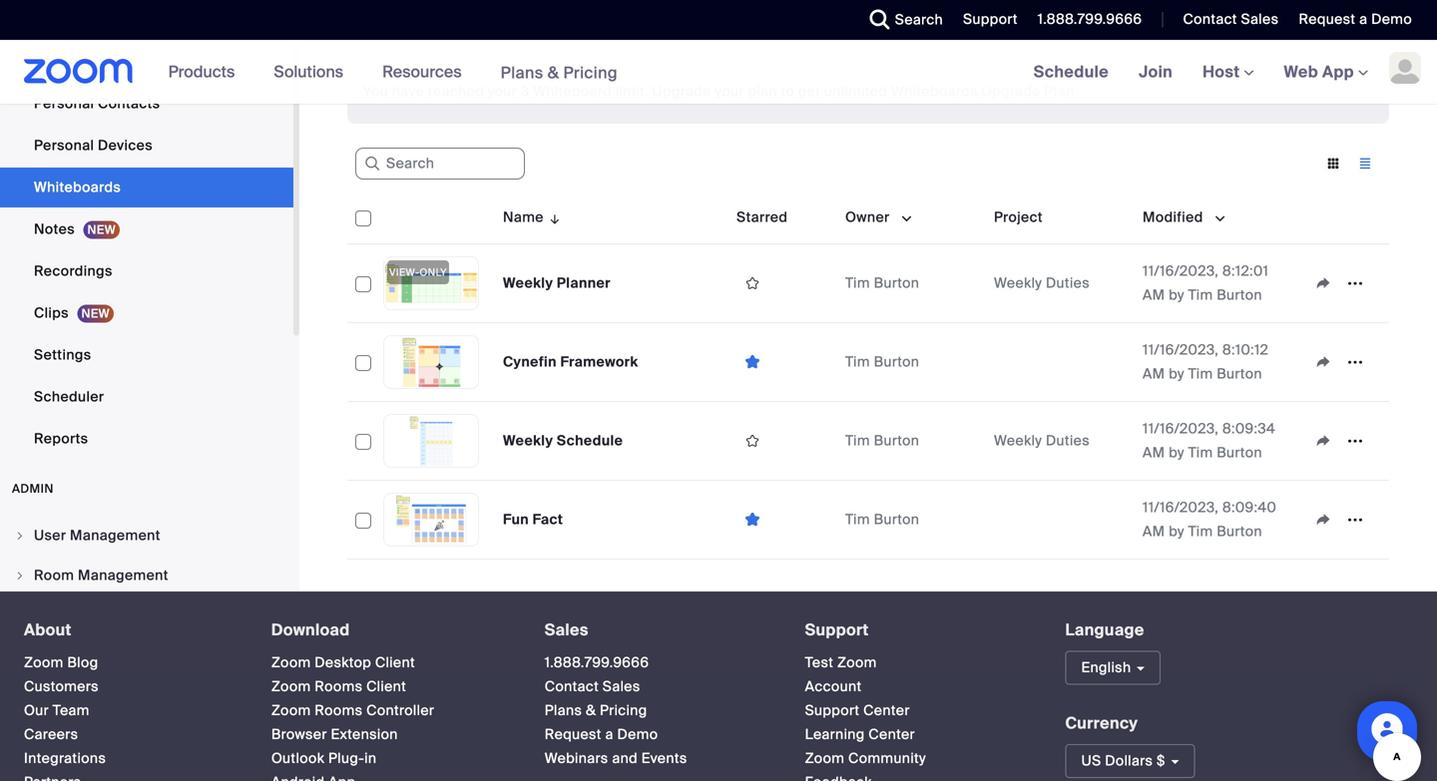 Task type: vqa. For each thing, say whether or not it's contained in the screenshot.
'SHIPMENTS'
no



Task type: locate. For each thing, give the bounding box(es) containing it.
pricing up "webinars and events" link at the bottom left
[[600, 702, 648, 721]]

2 share image from the top
[[1308, 511, 1340, 529]]

controller
[[367, 702, 435, 721]]

demo up "webinars and events" link at the bottom left
[[618, 726, 658, 744]]

center up learning center "link"
[[864, 702, 910, 721]]

1 horizontal spatial a
[[1145, 10, 1153, 29]]

1 vertical spatial pricing
[[600, 702, 648, 721]]

1 vertical spatial share image
[[1308, 432, 1340, 450]]

4 am from the top
[[1143, 523, 1166, 541]]

am inside 11/16/2023, 8:09:40 am by tim burton
[[1143, 523, 1166, 541]]

share image
[[1308, 353, 1340, 371], [1308, 511, 1340, 529]]

to
[[781, 82, 795, 101]]

3
[[521, 82, 530, 101]]

our
[[24, 702, 49, 721]]

application for 11/16/2023, 8:10:12 am by tim burton
[[1308, 347, 1382, 377]]

support down account
[[805, 702, 860, 721]]

show
[[1016, 10, 1053, 29]]

and left events
[[612, 750, 638, 768]]

framework
[[561, 353, 639, 371]]

class
[[792, 10, 830, 29]]

and inside button
[[1057, 10, 1083, 29]]

share image
[[1308, 275, 1340, 293], [1308, 432, 1340, 450]]

weekly schedule
[[503, 432, 623, 450]]

1 horizontal spatial and
[[1057, 10, 1083, 29]]

host
[[1203, 61, 1245, 82]]

11/16/2023, down modified
[[1143, 262, 1219, 281]]

1 horizontal spatial request
[[1299, 10, 1356, 28]]

sales up host dropdown button
[[1242, 10, 1279, 28]]

11/16/2023, left 8:09:40
[[1143, 499, 1219, 517]]

room
[[34, 567, 74, 585]]

by inside 11/16/2023, 8:12:01 am by tim burton
[[1169, 286, 1185, 305]]

sales down 1.888.799.9666 link
[[603, 678, 641, 697]]

side navigation navigation
[[0, 0, 300, 757]]

careers
[[24, 726, 78, 744]]

request
[[1299, 10, 1356, 28], [545, 726, 602, 744]]

application for 11/16/2023, 8:09:40 am by tim burton
[[1308, 505, 1382, 535]]

zoom
[[24, 654, 64, 673], [271, 654, 311, 673], [838, 654, 877, 673], [271, 678, 311, 697], [271, 702, 311, 721], [805, 750, 845, 768]]

laboratory
[[1276, 10, 1350, 29]]

1.888.799.9666 for 1.888.799.9666 contact sales plans & pricing request a demo webinars and events
[[545, 654, 649, 673]]

share image right the 8:09:34
[[1308, 432, 1340, 450]]

management
[[70, 527, 161, 545], [78, 567, 169, 585]]

1 11/16/2023, from the top
[[1143, 262, 1219, 281]]

schedule down 'tell'
[[1034, 61, 1109, 82]]

share image right 8:12:01
[[1308, 275, 1340, 293]]

whiteboards link
[[0, 168, 294, 208]]

by up 11/16/2023, 8:09:40 am by tim burton
[[1169, 444, 1185, 462]]

banner
[[0, 40, 1438, 105]]

1 weekly duties from the top
[[994, 274, 1090, 293]]

1 vertical spatial right image
[[14, 570, 26, 582]]

1 horizontal spatial 1.888.799.9666
[[1038, 10, 1143, 28]]

support link
[[949, 0, 1023, 40], [964, 10, 1018, 28], [805, 620, 869, 641]]

you have reached your 3 whiteboard limit. upgrade your plan to get unlimited whiteboards. upgrade plan
[[363, 82, 1075, 101]]

your left plan
[[715, 82, 745, 101]]

2 am from the top
[[1143, 365, 1166, 383]]

pricing inside product information navigation
[[564, 62, 618, 83]]

click to star the whiteboard weekly schedule image
[[737, 432, 769, 450]]

0 vertical spatial share image
[[1308, 275, 1340, 293]]

plans up 'webinars' at the left bottom of page
[[545, 702, 582, 721]]

3 11/16/2023, from the top
[[1143, 420, 1219, 438]]

$
[[1157, 753, 1166, 771]]

4 11/16/2023, from the top
[[1143, 499, 1219, 517]]

2 right image from the top
[[14, 570, 26, 582]]

weekly duties
[[994, 274, 1090, 293], [994, 432, 1090, 450]]

2 horizontal spatial a
[[1360, 10, 1368, 28]]

meetings navigation
[[1019, 40, 1438, 105]]

schedule inside meetings 'navigation'
[[1034, 61, 1109, 82]]

management for user management
[[70, 527, 161, 545]]

11/16/2023, for 11/16/2023, 8:12:01 am by tim burton
[[1143, 262, 1219, 281]]

personal up whiteboards
[[34, 136, 94, 155]]

am inside 11/16/2023, 8:10:12 am by tim burton
[[1143, 365, 1166, 383]]

0 horizontal spatial contact
[[545, 678, 599, 697]]

share image right 8:10:12
[[1308, 353, 1340, 371]]

tim inside 11/16/2023, 8:12:01 am by tim burton
[[1189, 286, 1214, 305]]

4 by from the top
[[1169, 523, 1185, 541]]

plans & pricing link
[[501, 62, 618, 83], [501, 62, 618, 83], [545, 702, 648, 721]]

download
[[271, 620, 350, 641]]

2 vertical spatial support
[[805, 702, 860, 721]]

0 horizontal spatial upgrade
[[653, 82, 712, 101]]

2 weekly duties from the top
[[994, 432, 1090, 450]]

tim burton
[[846, 274, 920, 293], [846, 353, 920, 371], [846, 432, 920, 450], [846, 511, 920, 529]]

& right the 3 on the left of page
[[548, 62, 559, 83]]

1 vertical spatial and
[[612, 750, 638, 768]]

1 tim burton from the top
[[846, 274, 920, 293]]

11/16/2023, inside 11/16/2023, 8:09:40 am by tim burton
[[1143, 499, 1219, 517]]

notes link
[[0, 210, 294, 250]]

1 duties from the top
[[1046, 274, 1090, 293]]

am for 11/16/2023, 8:10:12 am by tim burton
[[1143, 365, 1166, 383]]

1 share image from the top
[[1308, 275, 1340, 293]]

1.888.799.9666 inside the 1.888.799.9666 contact sales plans & pricing request a demo webinars and events
[[545, 654, 649, 673]]

11/16/2023, left the 8:09:34
[[1143, 420, 1219, 438]]

0 vertical spatial rooms
[[315, 678, 363, 697]]

1 horizontal spatial planner
[[1198, 10, 1250, 29]]

1 vertical spatial demo
[[618, 726, 658, 744]]

0 vertical spatial contact
[[1184, 10, 1238, 28]]

right image inside user management menu item
[[14, 530, 26, 542]]

2 by from the top
[[1169, 365, 1185, 383]]

2 11/16/2023, from the top
[[1143, 341, 1219, 359]]

and left 'tell'
[[1057, 10, 1083, 29]]

1 vertical spatial 1.888.799.9666
[[545, 654, 649, 673]]

1 horizontal spatial your
[[715, 82, 745, 101]]

1 vertical spatial cell
[[987, 481, 1135, 560]]

1 vertical spatial sales
[[545, 620, 589, 641]]

management for room management
[[78, 567, 169, 585]]

11/16/2023,
[[1143, 262, 1219, 281], [1143, 341, 1219, 359], [1143, 420, 1219, 438], [1143, 499, 1219, 517]]

application containing name
[[347, 192, 1390, 560]]

personal down zoom logo
[[34, 94, 94, 113]]

2 personal from the top
[[34, 136, 94, 155]]

your left the 3 on the left of page
[[488, 82, 517, 101]]

by inside 11/16/2023, 8:09:40 am by tim burton
[[1169, 523, 1185, 541]]

upgrade right limit.
[[653, 82, 712, 101]]

contact sales
[[1184, 10, 1279, 28]]

0 vertical spatial schedule
[[939, 10, 1003, 29]]

show and tell with a twist element
[[1012, 10, 1192, 30]]

by for 11/16/2023, 8:10:12 am by tim burton
[[1169, 365, 1185, 383]]

1 by from the top
[[1169, 286, 1185, 305]]

& inside the 1.888.799.9666 contact sales plans & pricing request a demo webinars and events
[[586, 702, 596, 721]]

1 vertical spatial schedule
[[1034, 61, 1109, 82]]

by inside 11/16/2023, 8:10:12 am by tim burton
[[1169, 365, 1185, 383]]

admin menu menu
[[0, 517, 294, 757]]

cell for 11/16/2023, 8:10:12 am by tim burton
[[987, 324, 1135, 402]]

with
[[1113, 10, 1141, 29]]

by up 11/16/2023, 8:09:34 am by tim burton
[[1169, 365, 1185, 383]]

0 vertical spatial weekly duties
[[994, 274, 1090, 293]]

1 vertical spatial duties
[[1046, 432, 1090, 450]]

whiteboard
[[533, 82, 612, 101]]

unlimited
[[825, 82, 888, 101]]

center
[[864, 702, 910, 721], [869, 726, 916, 744]]

management up room management at the left bottom of the page
[[70, 527, 161, 545]]

3 am from the top
[[1143, 444, 1166, 462]]

& down 1.888.799.9666 link
[[586, 702, 596, 721]]

pricing
[[564, 62, 618, 83], [600, 702, 648, 721]]

0 vertical spatial right image
[[14, 530, 26, 542]]

sales up 1.888.799.9666 link
[[545, 620, 589, 641]]

zoom inside the zoom blog customers our team careers integrations
[[24, 654, 64, 673]]

1 vertical spatial management
[[78, 567, 169, 585]]

0 vertical spatial request
[[1299, 10, 1356, 28]]

profile picture image
[[1390, 52, 1422, 84]]

0 vertical spatial weekly planner
[[1146, 10, 1250, 29]]

am for 11/16/2023, 8:09:34 am by tim burton
[[1143, 444, 1166, 462]]

zoom community link
[[805, 750, 927, 768]]

contact sales link
[[1169, 0, 1284, 40], [1184, 10, 1279, 28], [545, 678, 641, 697]]

owner
[[846, 208, 890, 227]]

plans inside the 1.888.799.9666 contact sales plans & pricing request a demo webinars and events
[[545, 702, 582, 721]]

1 right image from the top
[[14, 530, 26, 542]]

test
[[805, 654, 834, 673]]

list mode, selected image
[[1350, 155, 1382, 173]]

cell for 11/16/2023, 8:09:40 am by tim burton
[[987, 481, 1135, 560]]

demo up profile picture
[[1372, 10, 1413, 28]]

contact down 1.888.799.9666 link
[[545, 678, 599, 697]]

zoom logo image
[[24, 59, 133, 84]]

by up 11/16/2023, 8:10:12 am by tim burton
[[1169, 286, 1185, 305]]

weekly inside button
[[1146, 10, 1194, 29]]

right image inside room management menu item
[[14, 570, 26, 582]]

2 vertical spatial schedule
[[557, 432, 623, 450]]

tim inside 11/16/2023, 8:09:40 am by tim burton
[[1189, 523, 1214, 541]]

schedule
[[939, 10, 1003, 29], [1034, 61, 1109, 82], [557, 432, 623, 450]]

3 tim burton from the top
[[846, 432, 920, 450]]

2 duties from the top
[[1046, 432, 1090, 450]]

1 vertical spatial center
[[869, 726, 916, 744]]

0 horizontal spatial plans
[[501, 62, 544, 83]]

0 vertical spatial &
[[548, 62, 559, 83]]

0 horizontal spatial 1.888.799.9666
[[545, 654, 649, 673]]

share image right 8:09:40
[[1308, 511, 1340, 529]]

1 horizontal spatial plans
[[545, 702, 582, 721]]

0 vertical spatial plans
[[501, 62, 544, 83]]

right image
[[14, 530, 26, 542], [14, 570, 26, 582]]

1 vertical spatial plans
[[545, 702, 582, 721]]

personal devices
[[34, 136, 153, 155]]

support up test zoom link
[[805, 620, 869, 641]]

1 vertical spatial &
[[586, 702, 596, 721]]

center up community
[[869, 726, 916, 744]]

careers link
[[24, 726, 78, 744]]

1 rooms from the top
[[315, 678, 363, 697]]

a inside the show and tell with a twist element
[[1145, 10, 1153, 29]]

schedule left show at the right top
[[939, 10, 1003, 29]]

1.888.799.9666 contact sales plans & pricing request a demo webinars and events
[[545, 654, 688, 768]]

personal inside "link"
[[34, 136, 94, 155]]

resources
[[383, 61, 462, 82]]

1 cell from the top
[[987, 324, 1135, 402]]

plans right reached
[[501, 62, 544, 83]]

0 vertical spatial sales
[[1242, 10, 1279, 28]]

1 vertical spatial rooms
[[315, 702, 363, 721]]

blog
[[67, 654, 98, 673]]

planner down arrow down image
[[557, 274, 611, 293]]

rooms down zoom rooms client link
[[315, 702, 363, 721]]

product information navigation
[[153, 40, 633, 105]]

1 vertical spatial weekly planner
[[503, 274, 611, 293]]

support inside "test zoom account support center learning center zoom community"
[[805, 702, 860, 721]]

upgrade left plan
[[982, 82, 1041, 101]]

0 vertical spatial demo
[[1372, 10, 1413, 28]]

1 am from the top
[[1143, 286, 1166, 305]]

burton inside 11/16/2023, 8:09:34 am by tim burton
[[1217, 444, 1263, 462]]

1 personal from the top
[[34, 94, 94, 113]]

2 tim burton from the top
[[846, 353, 920, 371]]

contact up host
[[1184, 10, 1238, 28]]

0 horizontal spatial demo
[[618, 726, 658, 744]]

0 horizontal spatial your
[[488, 82, 517, 101]]

0 horizontal spatial a
[[606, 726, 614, 744]]

8:12:01
[[1223, 262, 1269, 281]]

by down 11/16/2023, 8:09:34 am by tim burton
[[1169, 523, 1185, 541]]

events
[[642, 750, 688, 768]]

4 tim burton from the top
[[846, 511, 920, 529]]

right image left room
[[14, 570, 26, 582]]

account
[[805, 678, 862, 697]]

clips link
[[0, 294, 294, 333]]

contact inside the 1.888.799.9666 contact sales plans & pricing request a demo webinars and events
[[545, 678, 599, 697]]

0 vertical spatial share image
[[1308, 353, 1340, 371]]

0 vertical spatial management
[[70, 527, 161, 545]]

application
[[347, 192, 1390, 560], [1308, 269, 1382, 299], [1308, 347, 1382, 377], [1308, 426, 1382, 456], [1308, 505, 1382, 535]]

0 vertical spatial 1.888.799.9666
[[1038, 10, 1143, 28]]

0 vertical spatial pricing
[[564, 62, 618, 83]]

0 horizontal spatial and
[[612, 750, 638, 768]]

zoom blog customers our team careers integrations
[[24, 654, 106, 768]]

11/16/2023, inside 11/16/2023, 8:12:01 am by tim burton
[[1143, 262, 1219, 281]]

2 cell from the top
[[987, 481, 1135, 560]]

1 vertical spatial planner
[[557, 274, 611, 293]]

0 vertical spatial duties
[[1046, 274, 1090, 293]]

0 horizontal spatial &
[[548, 62, 559, 83]]

by for 11/16/2023, 8:09:40 am by tim burton
[[1169, 523, 1185, 541]]

sales inside the 1.888.799.9666 contact sales plans & pricing request a demo webinars and events
[[603, 678, 641, 697]]

0 horizontal spatial planner
[[557, 274, 611, 293]]

2 horizontal spatial sales
[[1242, 10, 1279, 28]]

2 share image from the top
[[1308, 432, 1340, 450]]

3 by from the top
[[1169, 444, 1185, 462]]

pricing right the 3 on the left of page
[[564, 62, 618, 83]]

management down user management menu item
[[78, 567, 169, 585]]

application for 11/16/2023, 8:09:34 am by tim burton
[[1308, 426, 1382, 456]]

1 horizontal spatial &
[[586, 702, 596, 721]]

cynefin
[[503, 353, 557, 371]]

1 horizontal spatial upgrade
[[982, 82, 1041, 101]]

11/16/2023, 8:10:12 am by tim burton
[[1143, 341, 1269, 383]]

webinars
[[545, 750, 609, 768]]

1 share image from the top
[[1308, 353, 1340, 371]]

1 horizontal spatial weekly planner
[[1146, 10, 1250, 29]]

request a demo link
[[1284, 0, 1438, 40], [1299, 10, 1413, 28], [545, 726, 658, 744]]

2 horizontal spatial schedule
[[1034, 61, 1109, 82]]

diagram
[[834, 10, 892, 29]]

rooms down the desktop
[[315, 678, 363, 697]]

browser extension link
[[271, 726, 398, 744]]

0 horizontal spatial weekly planner
[[503, 274, 611, 293]]

scheduler
[[34, 388, 104, 406]]

0 vertical spatial cell
[[987, 324, 1135, 402]]

grid mode, not selected image
[[1318, 155, 1350, 173]]

0 horizontal spatial sales
[[545, 620, 589, 641]]

cell
[[987, 324, 1135, 402], [987, 481, 1135, 560]]

support center link
[[805, 702, 910, 721]]

your
[[488, 82, 517, 101], [715, 82, 745, 101]]

11/16/2023, left 8:10:12
[[1143, 341, 1219, 359]]

planner
[[1198, 10, 1250, 29], [557, 274, 611, 293]]

contacts
[[98, 94, 160, 113]]

am for 11/16/2023, 8:09:40 am by tim burton
[[1143, 523, 1166, 541]]

1 vertical spatial request
[[545, 726, 602, 744]]

personal menu menu
[[0, 0, 294, 461]]

1 vertical spatial contact
[[545, 678, 599, 697]]

thumbnail of fun fact image
[[384, 494, 478, 546]]

get
[[799, 82, 821, 101]]

0 vertical spatial planner
[[1198, 10, 1250, 29]]

have
[[392, 82, 424, 101]]

search
[[895, 10, 944, 29]]

weekly planner down arrow down image
[[503, 274, 611, 293]]

reached
[[428, 82, 484, 101]]

am inside 11/16/2023, 8:09:34 am by tim burton
[[1143, 444, 1166, 462]]

weekly planner up host
[[1146, 10, 1250, 29]]

0 vertical spatial personal
[[34, 94, 94, 113]]

schedule down framework on the left of page
[[557, 432, 623, 450]]

11/16/2023, for 11/16/2023, 8:09:34 am by tim burton
[[1143, 420, 1219, 438]]

11/16/2023, 8:09:40 am by tim burton
[[1143, 499, 1277, 541]]

1 vertical spatial share image
[[1308, 511, 1340, 529]]

1 your from the left
[[488, 82, 517, 101]]

11/16/2023, inside 11/16/2023, 8:10:12 am by tim burton
[[1143, 341, 1219, 359]]

schedule link
[[1019, 40, 1124, 104]]

limit.
[[616, 82, 649, 101]]

laboratory report button
[[1272, 0, 1400, 30]]

support right search
[[964, 10, 1018, 28]]

plans
[[501, 62, 544, 83], [545, 702, 582, 721]]

8:09:34
[[1223, 420, 1276, 438]]

1 vertical spatial weekly duties
[[994, 432, 1090, 450]]

about link
[[24, 620, 72, 641]]

settings link
[[0, 335, 294, 375]]

upgrade
[[653, 82, 712, 101], [982, 82, 1041, 101]]

am inside 11/16/2023, 8:12:01 am by tim burton
[[1143, 286, 1166, 305]]

0 horizontal spatial request
[[545, 726, 602, 744]]

2 vertical spatial sales
[[603, 678, 641, 697]]

application for 11/16/2023, 8:12:01 am by tim burton
[[1308, 269, 1382, 299]]

1 vertical spatial personal
[[34, 136, 94, 155]]

a inside the 1.888.799.9666 contact sales plans & pricing request a demo webinars and events
[[606, 726, 614, 744]]

planner right twist
[[1198, 10, 1250, 29]]

share image for 8:09:34
[[1308, 432, 1340, 450]]

1 horizontal spatial sales
[[603, 678, 641, 697]]

right image left user
[[14, 530, 26, 542]]

0 vertical spatial and
[[1057, 10, 1083, 29]]

by inside 11/16/2023, 8:09:34 am by tim burton
[[1169, 444, 1185, 462]]

11/16/2023, inside 11/16/2023, 8:09:34 am by tim burton
[[1143, 420, 1219, 438]]



Task type: describe. For each thing, give the bounding box(es) containing it.
integrations link
[[24, 750, 106, 768]]

sales link
[[545, 620, 589, 641]]

our team link
[[24, 702, 90, 721]]

zoom blog link
[[24, 654, 98, 673]]

devices
[[98, 136, 153, 155]]

settings
[[34, 346, 91, 364]]

only
[[420, 266, 447, 279]]

browser
[[271, 726, 327, 744]]

join
[[1139, 61, 1173, 82]]

personal devices link
[[0, 126, 294, 166]]

request inside the 1.888.799.9666 contact sales plans & pricing request a demo webinars and events
[[545, 726, 602, 744]]

customers link
[[24, 678, 99, 697]]

pricing inside the 1.888.799.9666 contact sales plans & pricing request a demo webinars and events
[[600, 702, 648, 721]]

11/16/2023, 8:09:34 am by tim burton
[[1143, 420, 1276, 462]]

test zoom link
[[805, 654, 877, 673]]

view-
[[389, 266, 420, 279]]

click to unstar the whiteboard fun fact image
[[737, 511, 769, 530]]

demo inside the 1.888.799.9666 contact sales plans & pricing request a demo webinars and events
[[618, 726, 658, 744]]

zoom desktop client zoom rooms client zoom rooms controller browser extension outlook plug-in
[[271, 654, 435, 768]]

right image for room management
[[14, 570, 26, 582]]

personal for personal contacts
[[34, 94, 94, 113]]

1 horizontal spatial schedule
[[939, 10, 1003, 29]]

plan
[[1045, 82, 1075, 101]]

1 horizontal spatial demo
[[1372, 10, 1413, 28]]

host button
[[1203, 61, 1255, 82]]

products button
[[168, 40, 244, 104]]

tim burton for 11/16/2023, 8:09:34 am by tim burton
[[846, 432, 920, 450]]

share image for 8:10:12
[[1308, 353, 1340, 371]]

personal for personal devices
[[34, 136, 94, 155]]

notes
[[34, 220, 75, 239]]

plans & pricing
[[501, 62, 618, 83]]

desktop
[[315, 654, 372, 673]]

personal contacts
[[34, 94, 160, 113]]

1 vertical spatial support
[[805, 620, 869, 641]]

click to unstar the whiteboard cynefin framework image
[[737, 353, 769, 372]]

plan
[[748, 82, 778, 101]]

web app button
[[1285, 61, 1369, 82]]

and inside the 1.888.799.9666 contact sales plans & pricing request a demo webinars and events
[[612, 750, 638, 768]]

planner inside weekly planner element
[[1198, 10, 1250, 29]]

0 vertical spatial client
[[375, 654, 415, 673]]

weekly planner button
[[1142, 0, 1262, 30]]

1.888.799.9666 link
[[545, 654, 649, 673]]

am for 11/16/2023, 8:12:01 am by tim burton
[[1143, 286, 1166, 305]]

more options for fun fact image
[[1340, 511, 1372, 529]]

tim burton for 11/16/2023, 8:10:12 am by tim burton
[[846, 353, 920, 371]]

test zoom account support center learning center zoom community
[[805, 654, 927, 768]]

web app
[[1285, 61, 1355, 82]]

weekly duties for 11/16/2023, 8:12:01 am by tim burton
[[994, 274, 1090, 293]]

11/16/2023, for 11/16/2023, 8:10:12 am by tim burton
[[1143, 341, 1219, 359]]

right image for user management
[[14, 530, 26, 542]]

tim burton for 11/16/2023, 8:09:40 am by tim burton
[[846, 511, 920, 529]]

11/16/2023, for 11/16/2023, 8:09:40 am by tim burton
[[1143, 499, 1219, 517]]

report
[[1353, 10, 1400, 29]]

weekly schedule element
[[883, 10, 1003, 30]]

solutions
[[274, 61, 344, 82]]

web
[[1285, 61, 1319, 82]]

2 upgrade from the left
[[982, 82, 1041, 101]]

thumbnail of cynefin framework image
[[384, 336, 478, 388]]

laboratory report element
[[1272, 10, 1400, 30]]

cynefin framework
[[503, 353, 639, 371]]

tim inside 11/16/2023, 8:10:12 am by tim burton
[[1189, 365, 1214, 383]]

customers
[[24, 678, 99, 697]]

tim burton for 11/16/2023, 8:12:01 am by tim burton
[[846, 274, 920, 293]]

download link
[[271, 620, 350, 641]]

dollars
[[1106, 753, 1154, 771]]

uml class diagram element
[[753, 10, 892, 30]]

11/16/2023, 8:12:01 am by tim burton
[[1143, 262, 1269, 305]]

1 vertical spatial client
[[367, 678, 407, 697]]

recordings
[[34, 262, 113, 281]]

more options for cynefin framework image
[[1340, 353, 1372, 371]]

learning center link
[[805, 726, 916, 744]]

integrations
[[24, 750, 106, 768]]

starred
[[737, 208, 788, 227]]

fun fact
[[503, 511, 563, 529]]

thumbnail of weekly schedule image
[[384, 415, 478, 467]]

by for 11/16/2023, 8:09:34 am by tim burton
[[1169, 444, 1185, 462]]

2 rooms from the top
[[315, 702, 363, 721]]

burton inside 11/16/2023, 8:12:01 am by tim burton
[[1217, 286, 1263, 305]]

1 upgrade from the left
[[653, 82, 712, 101]]

phone
[[34, 52, 78, 71]]

admin
[[12, 481, 54, 497]]

2 your from the left
[[715, 82, 745, 101]]

burton inside 11/16/2023, 8:10:12 am by tim burton
[[1217, 365, 1263, 383]]

duties for 11/16/2023, 8:09:34 am by tim burton
[[1046, 432, 1090, 450]]

plug-
[[328, 750, 365, 768]]

extension
[[331, 726, 398, 744]]

& inside product information navigation
[[548, 62, 559, 83]]

burton inside 11/16/2023, 8:09:40 am by tim burton
[[1217, 523, 1263, 541]]

room management menu item
[[0, 557, 294, 595]]

share image for 8:12:01
[[1308, 275, 1340, 293]]

english button
[[1066, 652, 1161, 686]]

outlook plug-in link
[[271, 750, 377, 768]]

reports
[[34, 430, 88, 448]]

show and tell with a twist button
[[1012, 0, 1192, 30]]

more options for weekly schedule image
[[1340, 432, 1372, 450]]

currency
[[1066, 714, 1139, 734]]

weekly planner element
[[1142, 10, 1262, 30]]

outlook
[[271, 750, 325, 768]]

tim inside 11/16/2023, 8:09:34 am by tim burton
[[1189, 444, 1214, 462]]

banner containing products
[[0, 40, 1438, 105]]

whiteboards.
[[892, 82, 982, 101]]

whiteboards
[[34, 178, 121, 197]]

8:09:40
[[1223, 499, 1277, 517]]

plans inside product information navigation
[[501, 62, 544, 83]]

arrow down image
[[544, 206, 562, 230]]

more options for weekly planner image
[[1340, 275, 1372, 293]]

account link
[[805, 678, 862, 697]]

in
[[365, 750, 377, 768]]

user management menu item
[[0, 517, 294, 555]]

share image for 8:09:40
[[1308, 511, 1340, 529]]

0 horizontal spatial schedule
[[557, 432, 623, 450]]

zoom rooms controller link
[[271, 702, 435, 721]]

team
[[53, 702, 90, 721]]

0 vertical spatial support
[[964, 10, 1018, 28]]

0 vertical spatial center
[[864, 702, 910, 721]]

Search text field
[[355, 148, 525, 180]]

zoom desktop client link
[[271, 654, 415, 673]]

us
[[1082, 753, 1102, 771]]

view-only
[[389, 266, 447, 279]]

1 horizontal spatial contact
[[1184, 10, 1238, 28]]

click to star the whiteboard weekly planner image
[[737, 275, 769, 293]]

fact
[[533, 511, 563, 529]]

language
[[1066, 620, 1145, 641]]

resources button
[[383, 40, 471, 104]]

solutions button
[[274, 40, 353, 104]]

duties for 11/16/2023, 8:12:01 am by tim burton
[[1046, 274, 1090, 293]]

uml class diagram weekly schedule
[[757, 10, 1003, 29]]

zoom rooms client link
[[271, 678, 407, 697]]

fun
[[503, 511, 529, 529]]

name
[[503, 208, 544, 227]]

weekly duties for 11/16/2023, 8:09:34 am by tim burton
[[994, 432, 1090, 450]]

show and tell with a twist
[[1016, 10, 1192, 29]]

webinars and events link
[[545, 750, 688, 768]]

project
[[994, 208, 1043, 227]]

twist
[[1157, 10, 1192, 29]]

uml class diagram button
[[753, 0, 892, 30]]

weekly planner inside weekly planner element
[[1146, 10, 1250, 29]]

laboratory report
[[1276, 10, 1400, 29]]

by for 11/16/2023, 8:12:01 am by tim burton
[[1169, 286, 1185, 305]]

thumbnail of weekly planner image
[[384, 258, 478, 310]]

1.888.799.9666 for 1.888.799.9666
[[1038, 10, 1143, 28]]

8:10:12
[[1223, 341, 1269, 359]]



